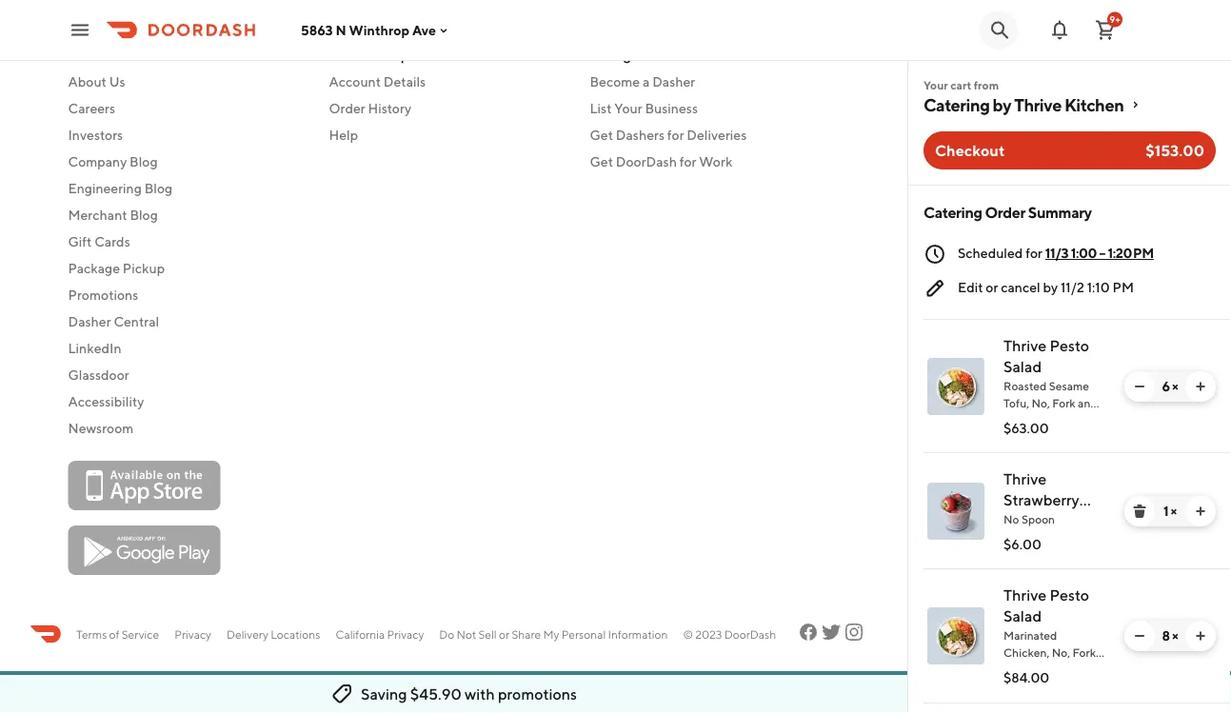 Task type: describe. For each thing, give the bounding box(es) containing it.
checkout
[[935, 141, 1005, 159]]

engineering
[[68, 180, 142, 196]]

6 ×
[[1162, 379, 1178, 394]]

accessibility
[[68, 394, 144, 409]]

spoon
[[1022, 512, 1055, 526]]

11/3 1:00 – 1:20 pm button
[[1045, 244, 1154, 263]]

fork inside thrive pesto salad roasted sesame tofu, no, fork and napkin $63.00
[[1052, 396, 1076, 409]]

personal
[[562, 628, 606, 641]]

thrive pesto salad marinated chicken, no, fork and napkin $84.00
[[1004, 586, 1096, 686]]

get dashers for deliveries
[[590, 127, 747, 143]]

add one to cart image for 8 ×
[[1193, 628, 1208, 644]]

gift cards
[[68, 234, 130, 249]]

open menu image
[[69, 19, 91, 41]]

engineering blog
[[68, 180, 172, 196]]

list your business
[[590, 100, 698, 116]]

service
[[122, 628, 159, 641]]

about us link
[[68, 72, 306, 91]]

basil
[[1055, 512, 1088, 530]]

5863 n winthrop ave
[[301, 22, 436, 38]]

list your business link
[[590, 99, 828, 118]]

get for get to know us
[[68, 45, 95, 63]]

1 privacy from the left
[[174, 628, 211, 641]]

©
[[683, 628, 693, 641]]

deliveries
[[687, 127, 747, 143]]

gift
[[68, 234, 92, 249]]

edit
[[958, 279, 983, 295]]

© 2023 doordash
[[683, 628, 776, 641]]

thrive pesto salad image for $84.00
[[927, 608, 985, 665]]

central
[[114, 314, 159, 329]]

company blog
[[68, 154, 158, 169]]

9+ button
[[1086, 11, 1125, 49]]

1 horizontal spatial help
[[377, 45, 410, 63]]

accessibility link
[[68, 392, 306, 411]]

cards
[[94, 234, 130, 249]]

no
[[1004, 512, 1019, 526]]

about
[[68, 74, 107, 90]]

my
[[543, 628, 559, 641]]

investors link
[[68, 126, 306, 145]]

chia
[[1004, 533, 1036, 551]]

dasher central link
[[68, 312, 306, 331]]

help link
[[329, 126, 567, 145]]

5863 n winthrop ave button
[[301, 22, 451, 38]]

salad for $84.00
[[1004, 607, 1042, 625]]

sell
[[478, 628, 497, 641]]

careers
[[68, 100, 115, 116]]

blog for engineering blog
[[144, 180, 172, 196]]

engineering blog link
[[68, 179, 306, 198]]

become a dasher
[[590, 74, 695, 90]]

notification bell image
[[1048, 19, 1071, 41]]

doordash on twitter image
[[820, 621, 843, 644]]

with
[[465, 685, 495, 703]]

dashers
[[616, 127, 665, 143]]

of
[[109, 628, 119, 641]]

strawberry
[[1004, 491, 1080, 509]]

know
[[115, 45, 155, 63]]

11/2
[[1061, 279, 1085, 295]]

1 horizontal spatial your
[[924, 78, 948, 91]]

newsroom link
[[68, 419, 306, 438]]

thrive for thrive pesto salad marinated chicken, no, fork and napkin $84.00
[[1004, 586, 1047, 604]]

5863
[[301, 22, 333, 38]]

× for 8 ×
[[1172, 628, 1178, 644]]

get for get doordash for work
[[590, 154, 613, 169]]

$84.00
[[1004, 670, 1050, 686]]

1 vertical spatial business
[[645, 100, 698, 116]]

terms
[[76, 628, 107, 641]]

no spoon
[[1004, 512, 1055, 526]]

package pickup
[[68, 260, 165, 276]]

let us help you
[[329, 45, 440, 63]]

get doordash for work link
[[590, 152, 828, 171]]

account details link
[[329, 72, 567, 91]]

8 ×
[[1162, 628, 1178, 644]]

$45.90
[[410, 685, 462, 703]]

a
[[643, 74, 650, 90]]

privacy link
[[174, 626, 211, 643]]

pesto for $84.00
[[1050, 586, 1089, 604]]

become
[[590, 74, 640, 90]]

company blog link
[[68, 152, 306, 171]]

1 horizontal spatial us
[[158, 45, 176, 63]]

no, inside thrive pesto salad roasted sesame tofu, no, fork and napkin $63.00
[[1032, 396, 1050, 409]]

package
[[68, 260, 120, 276]]

remove one from cart image for 8 ×
[[1132, 628, 1147, 644]]

0 vertical spatial business
[[635, 45, 695, 63]]

not
[[457, 628, 476, 641]]

share
[[512, 628, 541, 641]]

1 vertical spatial doordash
[[724, 628, 776, 641]]

promotions link
[[68, 286, 306, 305]]

1 vertical spatial or
[[499, 628, 510, 641]]

2 privacy from the left
[[387, 628, 424, 641]]

catering for catering order summary
[[924, 203, 982, 221]]

lemon
[[1004, 512, 1052, 530]]

package pickup link
[[68, 259, 306, 278]]

remove item from cart image
[[1132, 504, 1147, 519]]

information
[[608, 628, 668, 641]]

glassdoor link
[[68, 366, 306, 385]]

0 horizontal spatial doordash
[[616, 154, 677, 169]]

order history link
[[329, 99, 567, 118]]



Task type: vqa. For each thing, say whether or not it's contained in the screenshot.
× for 8 ×
yes



Task type: locate. For each thing, give the bounding box(es) containing it.
× right 6
[[1172, 379, 1178, 394]]

thrive pesto salad image left the chicken,
[[927, 608, 985, 665]]

0 vertical spatial add one to cart image
[[1193, 504, 1208, 519]]

0 vertical spatial doordash
[[616, 154, 677, 169]]

help down order history
[[329, 127, 358, 143]]

fork down sesame on the right
[[1052, 396, 1076, 409]]

promotions
[[498, 685, 577, 703]]

1 horizontal spatial or
[[986, 279, 998, 295]]

for for doordash
[[680, 154, 697, 169]]

2 vertical spatial ×
[[1172, 628, 1178, 644]]

thrive strawberry lemon basil chia pudding
[[1004, 470, 1098, 551]]

remove one from cart image for 6 ×
[[1132, 379, 1147, 394]]

salad up marinated
[[1004, 607, 1042, 625]]

0 horizontal spatial and
[[1004, 663, 1023, 676]]

1 vertical spatial your
[[614, 100, 642, 116]]

1 vertical spatial for
[[680, 154, 697, 169]]

napkin down the chicken,
[[1026, 663, 1063, 676]]

delivery locations
[[227, 628, 320, 641]]

salad inside "thrive pesto salad marinated chicken, no, fork and napkin $84.00"
[[1004, 607, 1042, 625]]

catering for catering by thrive kitchen
[[924, 94, 990, 115]]

1 vertical spatial dasher
[[68, 314, 111, 329]]

1 vertical spatial salad
[[1004, 607, 1042, 625]]

fork right the chicken,
[[1073, 646, 1096, 659]]

salad
[[1004, 358, 1042, 376], [1004, 607, 1042, 625]]

1 vertical spatial fork
[[1073, 646, 1096, 659]]

no, inside "thrive pesto salad marinated chicken, no, fork and napkin $84.00"
[[1052, 646, 1070, 659]]

2 salad from the top
[[1004, 607, 1042, 625]]

0 vertical spatial napkin
[[1004, 413, 1041, 427]]

0 horizontal spatial us
[[109, 74, 125, 90]]

thrive up roasted
[[1004, 337, 1047, 355]]

list containing thrive pesto salad
[[908, 319, 1231, 704]]

and
[[1078, 396, 1098, 409], [1004, 663, 1023, 676]]

thrive inside thrive pesto salad roasted sesame tofu, no, fork and napkin $63.00
[[1004, 337, 1047, 355]]

us for about us
[[109, 74, 125, 90]]

doordash right 2023
[[724, 628, 776, 641]]

thrive for thrive pesto salad roasted sesame tofu, no, fork and napkin $63.00
[[1004, 337, 1047, 355]]

1 vertical spatial and
[[1004, 663, 1023, 676]]

1 vertical spatial help
[[329, 127, 358, 143]]

or right sell on the bottom left of the page
[[499, 628, 510, 641]]

1 vertical spatial no,
[[1052, 646, 1070, 659]]

saving
[[361, 685, 407, 703]]

1 horizontal spatial and
[[1078, 396, 1098, 409]]

1 vertical spatial catering
[[924, 203, 982, 221]]

do not sell or share my personal information
[[439, 628, 668, 641]]

thrive
[[1014, 94, 1062, 115], [1004, 337, 1047, 355], [1004, 470, 1047, 488], [1004, 586, 1047, 604]]

get for get dashers for deliveries
[[590, 127, 613, 143]]

2 remove one from cart image from the top
[[1132, 628, 1147, 644]]

× for 1 ×
[[1171, 503, 1177, 519]]

winthrop
[[349, 22, 409, 38]]

get
[[68, 45, 95, 63], [590, 127, 613, 143], [590, 154, 613, 169]]

merchant
[[68, 207, 127, 223]]

1:10
[[1087, 279, 1110, 295]]

1
[[1164, 503, 1168, 519]]

catering up scheduled
[[924, 203, 982, 221]]

$63.00
[[1004, 420, 1049, 436]]

order down account
[[329, 100, 365, 116]]

linkedin
[[68, 340, 121, 356]]

1 vertical spatial pesto
[[1050, 586, 1089, 604]]

napkin down tofu,
[[1004, 413, 1041, 427]]

1:00 – 1:20 pm
[[1071, 245, 1154, 261]]

scheduled
[[958, 245, 1023, 261]]

account details
[[329, 74, 426, 90]]

your left 'cart'
[[924, 78, 948, 91]]

account
[[329, 74, 381, 90]]

1 horizontal spatial by
[[1043, 279, 1058, 295]]

napkin inside thrive pesto salad roasted sesame tofu, no, fork and napkin $63.00
[[1004, 413, 1041, 427]]

privacy
[[174, 628, 211, 641], [387, 628, 424, 641]]

thrive pesto salad image
[[927, 358, 985, 415], [927, 608, 985, 665]]

0 horizontal spatial your
[[614, 100, 642, 116]]

us right the know
[[158, 45, 176, 63]]

dasher up linkedin on the left top of page
[[68, 314, 111, 329]]

0 horizontal spatial dasher
[[68, 314, 111, 329]]

napkin inside "thrive pesto salad marinated chicken, no, fork and napkin $84.00"
[[1026, 663, 1063, 676]]

2023
[[695, 628, 722, 641]]

0 vertical spatial remove one from cart image
[[1132, 379, 1147, 394]]

0 vertical spatial order
[[329, 100, 365, 116]]

doordash
[[616, 154, 677, 169], [724, 628, 776, 641]]

pickup
[[123, 260, 165, 276]]

locations
[[271, 628, 320, 641]]

1 vertical spatial napkin
[[1026, 663, 1063, 676]]

2 add one to cart image from the top
[[1193, 628, 1208, 644]]

by
[[993, 94, 1011, 115], [1043, 279, 1058, 295]]

1 vertical spatial add one to cart image
[[1193, 628, 1208, 644]]

1 horizontal spatial dasher
[[652, 74, 695, 90]]

promotions
[[68, 287, 138, 303]]

chicken,
[[1004, 646, 1050, 659]]

your
[[924, 78, 948, 91], [614, 100, 642, 116]]

help
[[377, 45, 410, 63], [329, 127, 358, 143]]

thrive inside "thrive pesto salad marinated chicken, no, fork and napkin $84.00"
[[1004, 586, 1047, 604]]

gift cards link
[[68, 232, 306, 251]]

merchant blog
[[68, 207, 158, 223]]

for left 11/3
[[1026, 245, 1043, 261]]

marinated
[[1004, 628, 1057, 642]]

careers link
[[68, 99, 306, 118]]

get doordash for work
[[590, 154, 733, 169]]

0 vertical spatial fork
[[1052, 396, 1076, 409]]

pm
[[1113, 279, 1134, 295]]

dasher right a
[[652, 74, 695, 90]]

delivery
[[227, 628, 268, 641]]

1 vertical spatial thrive pesto salad image
[[927, 608, 985, 665]]

salad inside thrive pesto salad roasted sesame tofu, no, fork and napkin $63.00
[[1004, 358, 1042, 376]]

catering down 'cart'
[[924, 94, 990, 115]]

doordash down dashers
[[616, 154, 677, 169]]

0 vertical spatial by
[[993, 94, 1011, 115]]

1 vertical spatial remove one from cart image
[[1132, 628, 1147, 644]]

thrive strawberry lemon basil chia pudding image
[[927, 483, 985, 540]]

list
[[590, 100, 612, 116]]

thrive inside thrive strawberry lemon basil chia pudding
[[1004, 470, 1047, 488]]

add one to cart image right 1 × in the bottom of the page
[[1193, 504, 1208, 519]]

investors
[[68, 127, 123, 143]]

$153.00
[[1146, 141, 1205, 159]]

blog for merchant blog
[[130, 207, 158, 223]]

add one to cart image
[[1193, 379, 1208, 394]]

doordash on instagram image
[[843, 621, 866, 644]]

and inside thrive pesto salad roasted sesame tofu, no, fork and napkin $63.00
[[1078, 396, 1098, 409]]

order inside "link"
[[329, 100, 365, 116]]

1 vertical spatial ×
[[1171, 503, 1177, 519]]

add one to cart image
[[1193, 504, 1208, 519], [1193, 628, 1208, 644]]

2 vertical spatial get
[[590, 154, 613, 169]]

thrive left kitchen
[[1014, 94, 1062, 115]]

0 vertical spatial or
[[986, 279, 998, 295]]

blog down company blog link
[[144, 180, 172, 196]]

thrive up marinated
[[1004, 586, 1047, 604]]

privacy right service
[[174, 628, 211, 641]]

pesto for napkin
[[1050, 337, 1089, 355]]

by down from
[[993, 94, 1011, 115]]

0 vertical spatial catering
[[924, 94, 990, 115]]

tofu,
[[1004, 396, 1029, 409]]

blog for company blog
[[130, 154, 158, 169]]

business
[[635, 45, 695, 63], [645, 100, 698, 116]]

0 vertical spatial no,
[[1032, 396, 1050, 409]]

0 vertical spatial and
[[1078, 396, 1098, 409]]

2 pesto from the top
[[1050, 586, 1089, 604]]

1 salad from the top
[[1004, 358, 1042, 376]]

1 vertical spatial blog
[[144, 180, 172, 196]]

let
[[329, 45, 352, 63]]

privacy left do
[[387, 628, 424, 641]]

roasted
[[1004, 379, 1047, 392]]

blog up the engineering blog
[[130, 154, 158, 169]]

2 vertical spatial blog
[[130, 207, 158, 223]]

pesto inside thrive pesto salad roasted sesame tofu, no, fork and napkin $63.00
[[1050, 337, 1089, 355]]

history
[[368, 100, 411, 116]]

0 horizontal spatial by
[[993, 94, 1011, 115]]

remove one from cart image left 8 at the bottom right of the page
[[1132, 628, 1147, 644]]

for for dashers
[[667, 127, 684, 143]]

no, right the chicken,
[[1052, 646, 1070, 659]]

us
[[158, 45, 176, 63], [355, 45, 374, 63], [109, 74, 125, 90]]

1 horizontal spatial no,
[[1052, 646, 1070, 659]]

for up 'get doordash for work'
[[667, 127, 684, 143]]

order up scheduled
[[985, 203, 1025, 221]]

2 horizontal spatial us
[[355, 45, 374, 63]]

doing
[[590, 45, 632, 63]]

or right edit
[[986, 279, 998, 295]]

0 horizontal spatial privacy
[[174, 628, 211, 641]]

napkin
[[1004, 413, 1041, 427], [1026, 663, 1063, 676]]

0 horizontal spatial help
[[329, 127, 358, 143]]

and inside "thrive pesto salad marinated chicken, no, fork and napkin $84.00"
[[1004, 663, 1023, 676]]

become a dasher link
[[590, 72, 828, 91]]

0 horizontal spatial no,
[[1032, 396, 1050, 409]]

help inside "link"
[[329, 127, 358, 143]]

1 add one to cart image from the top
[[1193, 504, 1208, 519]]

0 vertical spatial thrive pesto salad image
[[927, 358, 985, 415]]

and down the chicken,
[[1004, 663, 1023, 676]]

remove one from cart image
[[1132, 379, 1147, 394], [1132, 628, 1147, 644]]

catering by thrive kitchen
[[924, 94, 1124, 115]]

blog down the engineering blog
[[130, 207, 158, 223]]

0 vertical spatial for
[[667, 127, 684, 143]]

× for 6 ×
[[1172, 379, 1178, 394]]

1 remove one from cart image from the top
[[1132, 379, 1147, 394]]

remove one from cart image left 6
[[1132, 379, 1147, 394]]

sesame
[[1049, 379, 1089, 392]]

thrive pesto salad roasted sesame tofu, no, fork and napkin $63.00
[[1004, 337, 1098, 436]]

1 vertical spatial by
[[1043, 279, 1058, 295]]

and down sesame on the right
[[1078, 396, 1098, 409]]

0 vertical spatial get
[[68, 45, 95, 63]]

salad for napkin
[[1004, 358, 1042, 376]]

dasher central
[[68, 314, 159, 329]]

15 items, open order cart image
[[1094, 19, 1117, 41]]

edit or cancel by 11/2 1:10 pm
[[958, 279, 1134, 295]]

work
[[699, 154, 733, 169]]

fork
[[1052, 396, 1076, 409], [1073, 646, 1096, 659]]

add one to cart image right 8 ×
[[1193, 628, 1208, 644]]

order
[[329, 100, 365, 116], [985, 203, 1025, 221]]

from
[[974, 78, 999, 91]]

doordash on facebook image
[[797, 621, 820, 644]]

2 vertical spatial for
[[1026, 245, 1043, 261]]

pesto
[[1050, 337, 1089, 355], [1050, 586, 1089, 604]]

2 thrive pesto salad image from the top
[[927, 608, 985, 665]]

1 horizontal spatial privacy
[[387, 628, 424, 641]]

0 vertical spatial salad
[[1004, 358, 1042, 376]]

business up get dashers for deliveries at the top of page
[[645, 100, 698, 116]]

1 horizontal spatial order
[[985, 203, 1025, 221]]

1 thrive pesto salad image from the top
[[927, 358, 985, 415]]

pesto down pudding
[[1050, 586, 1089, 604]]

no, down roasted
[[1032, 396, 1050, 409]]

9+
[[1110, 14, 1120, 25]]

for
[[667, 127, 684, 143], [680, 154, 697, 169], [1026, 245, 1043, 261]]

for left work
[[680, 154, 697, 169]]

catering order summary
[[924, 203, 1092, 221]]

about us
[[68, 74, 125, 90]]

list
[[908, 319, 1231, 704]]

0 vertical spatial your
[[924, 78, 948, 91]]

us for let us help you
[[355, 45, 374, 63]]

us down get to know us
[[109, 74, 125, 90]]

pesto inside "thrive pesto salad marinated chicken, no, fork and napkin $84.00"
[[1050, 586, 1089, 604]]

you
[[413, 45, 440, 63]]

1 pesto from the top
[[1050, 337, 1089, 355]]

scheduled for 11/3 1:00 – 1:20 pm
[[958, 245, 1154, 261]]

1 catering from the top
[[924, 94, 990, 115]]

your right list
[[614, 100, 642, 116]]

help down winthrop
[[377, 45, 410, 63]]

us right let
[[355, 45, 374, 63]]

your cart from
[[924, 78, 999, 91]]

0 horizontal spatial or
[[499, 628, 510, 641]]

thrive pesto salad image for napkin
[[927, 358, 985, 415]]

merchant blog link
[[68, 206, 306, 225]]

pesto up sesame on the right
[[1050, 337, 1089, 355]]

0 vertical spatial blog
[[130, 154, 158, 169]]

× right 8 at the bottom right of the page
[[1172, 628, 1178, 644]]

thrive for thrive strawberry lemon basil chia pudding
[[1004, 470, 1047, 488]]

0 horizontal spatial order
[[329, 100, 365, 116]]

saving $45.90 with promotions
[[361, 685, 577, 703]]

1 horizontal spatial doordash
[[724, 628, 776, 641]]

thrive pesto salad image left tofu,
[[927, 358, 985, 415]]

0 vertical spatial dasher
[[652, 74, 695, 90]]

6
[[1162, 379, 1170, 394]]

company
[[68, 154, 127, 169]]

0 vertical spatial help
[[377, 45, 410, 63]]

by left 11/2
[[1043, 279, 1058, 295]]

1 vertical spatial get
[[590, 127, 613, 143]]

add one to cart image for 1 ×
[[1193, 504, 1208, 519]]

0 vertical spatial ×
[[1172, 379, 1178, 394]]

× right 1
[[1171, 503, 1177, 519]]

1 vertical spatial order
[[985, 203, 1025, 221]]

n
[[336, 22, 346, 38]]

kitchen
[[1065, 94, 1124, 115]]

doing business
[[590, 45, 695, 63]]

2 catering from the top
[[924, 203, 982, 221]]

11/3
[[1045, 245, 1069, 261]]

thrive up the strawberry
[[1004, 470, 1047, 488]]

fork inside "thrive pesto salad marinated chicken, no, fork and napkin $84.00"
[[1073, 646, 1096, 659]]

0 vertical spatial pesto
[[1050, 337, 1089, 355]]

business up a
[[635, 45, 695, 63]]

california
[[336, 628, 385, 641]]

salad up roasted
[[1004, 358, 1042, 376]]



